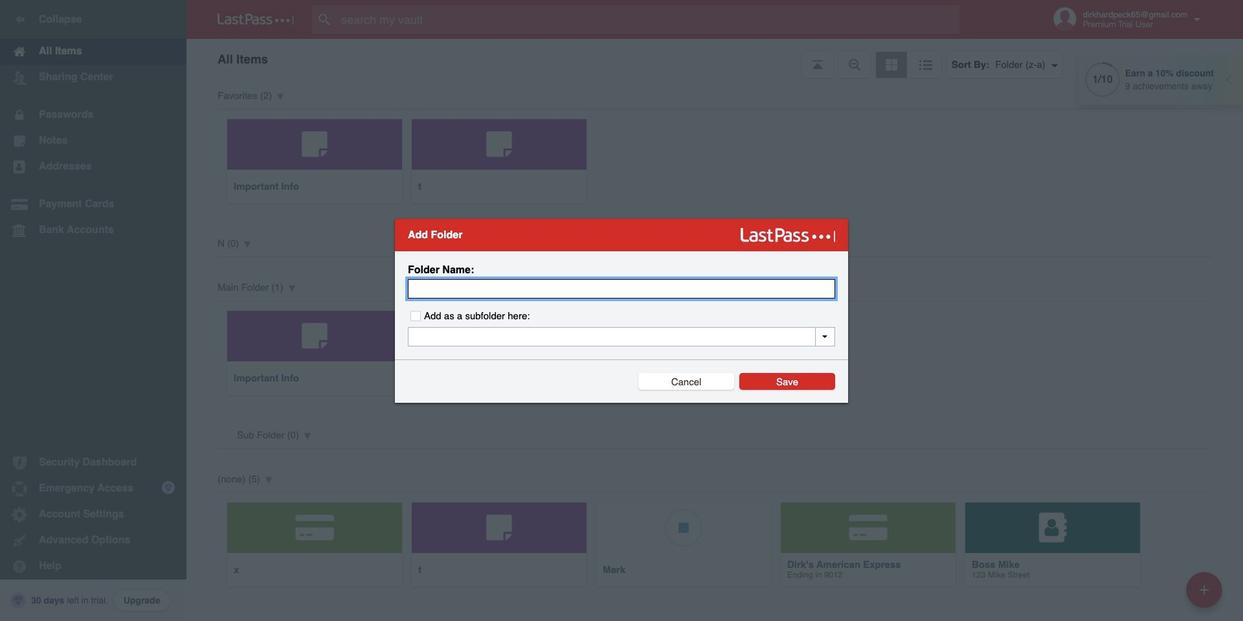Task type: locate. For each thing, give the bounding box(es) containing it.
new item navigation
[[1182, 568, 1231, 621]]

region
[[218, 301, 1213, 449]]

vault options navigation
[[187, 39, 1244, 78]]

None text field
[[408, 279, 836, 298]]

search my vault text field
[[312, 5, 985, 34]]

dialog
[[395, 219, 849, 403]]

lastpass image
[[218, 14, 294, 25]]



Task type: describe. For each thing, give the bounding box(es) containing it.
region inside main content main content
[[218, 301, 1213, 449]]

new item image
[[1200, 585, 1210, 594]]

main content main content
[[187, 78, 1244, 597]]

Search search field
[[312, 5, 985, 34]]

main navigation navigation
[[0, 0, 187, 621]]



Task type: vqa. For each thing, say whether or not it's contained in the screenshot.
search my vault text box
yes



